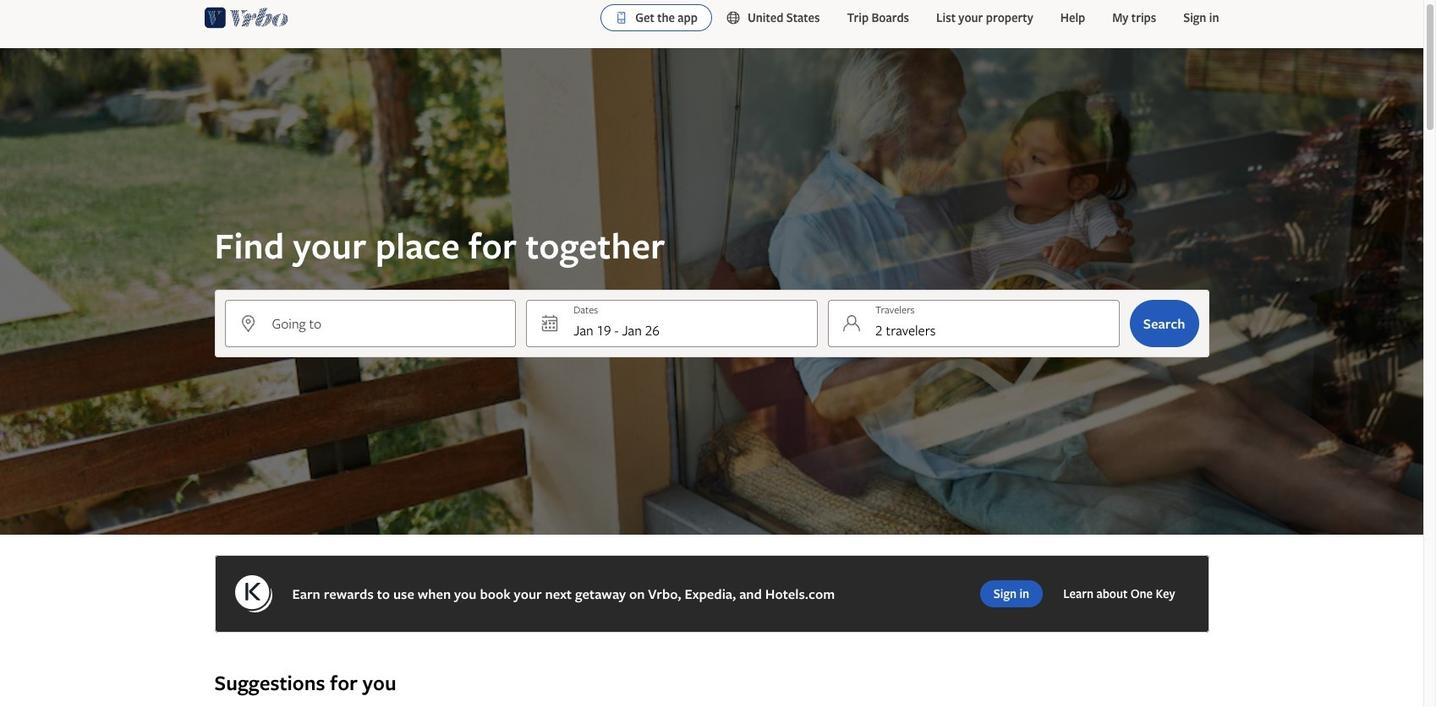 Task type: vqa. For each thing, say whether or not it's contained in the screenshot.
vrbo logo
yes



Task type: locate. For each thing, give the bounding box(es) containing it.
recently viewed region
[[204, 644, 1219, 671]]

small image
[[726, 10, 748, 25]]

wizard region
[[0, 48, 1424, 535]]

main content
[[0, 48, 1424, 708]]



Task type: describe. For each thing, give the bounding box(es) containing it.
vrbo logo image
[[204, 4, 288, 31]]

download the app button image
[[615, 11, 629, 25]]



